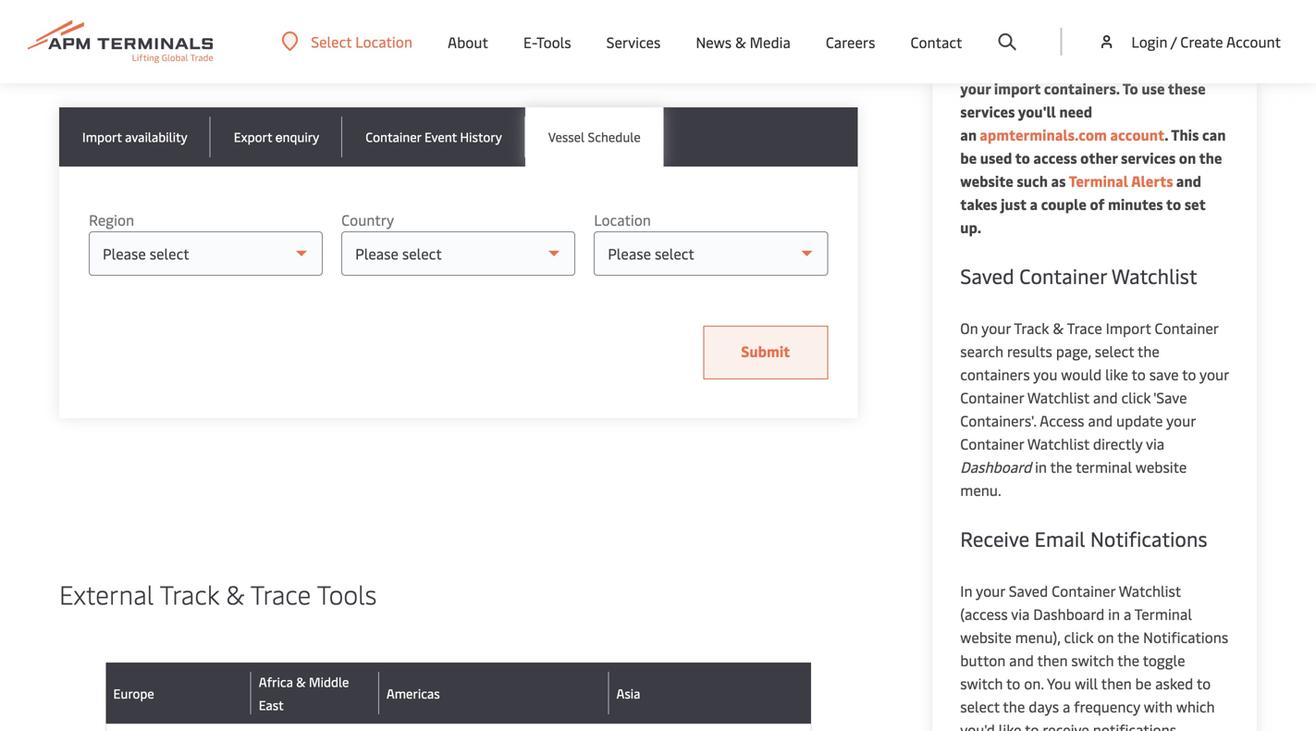 Task type: locate. For each thing, give the bounding box(es) containing it.
1 vertical spatial import
[[1107, 318, 1152, 338]]

be
[[961, 148, 977, 168], [1136, 673, 1152, 693]]

be up with
[[1136, 673, 1152, 693]]

0 vertical spatial website
[[961, 171, 1014, 191]]

dashboard up menu.
[[961, 457, 1032, 477]]

saved inside in your saved container watchlist (access via dashboard in a terminal website menu), click on the notifications button and then switch the toggle switch to on. you will then be asked to select the days a frequency with which you'd like to receive notifications.
[[1009, 581, 1049, 601]]

0 horizontal spatial like
[[999, 720, 1022, 731]]

& inside africa & middle east
[[296, 673, 306, 690]]

1 horizontal spatial in
[[1109, 604, 1121, 624]]

location down schedule
[[594, 210, 651, 230]]

import up save
[[1107, 318, 1152, 338]]

terminal left before
[[345, 46, 403, 66]]

0 horizontal spatial trace
[[251, 576, 311, 611]]

& inside on your track & trace import container search results page, select the containers you would like to save to your container watchlist and click 'save containers'. access and update your container watchlist directly via dashboard
[[1054, 318, 1064, 338]]

the inside the '. this can be used to access other services on the website such as'
[[1200, 148, 1223, 168]]

a inside apm terminals offers a number of tools to help you monitor the status of your import containers. to use these services you'll need an
[[1111, 32, 1119, 52]]

1 horizontal spatial be
[[1136, 673, 1152, 693]]

on inside the '. this can be used to access other services on the website such as'
[[1180, 148, 1197, 168]]

& inside popup button
[[736, 32, 747, 52]]

on
[[1180, 148, 1197, 168], [1098, 627, 1115, 647]]

trace up page,
[[1068, 318, 1103, 338]]

other right for
[[662, 23, 698, 43]]

0 horizontal spatial location
[[356, 31, 413, 51]]

1 vertical spatial click
[[1065, 627, 1094, 647]]

0 horizontal spatial of
[[1091, 194, 1105, 214]]

1 vertical spatial track
[[160, 576, 219, 611]]

0 horizontal spatial in
[[1036, 457, 1048, 477]]

to left save
[[1132, 364, 1146, 384]]

0 vertical spatial via
[[1147, 434, 1165, 453]]

a right down.
[[334, 46, 342, 66]]

terminal inside our global t&t tool allows you to check your containers located at our major terminals. for other terminals, including joint ventures, please scroll down. select a terminal before entering container ids.
[[345, 46, 403, 66]]

0 horizontal spatial be
[[961, 148, 977, 168]]

select right down.
[[311, 31, 352, 51]]

1 horizontal spatial like
[[1106, 364, 1129, 384]]

of down terminal alerts link
[[1091, 194, 1105, 214]]

login
[[1132, 31, 1168, 51]]

as
[[1052, 171, 1067, 191]]

1 horizontal spatial dashboard
[[1034, 604, 1105, 624]]

1 vertical spatial services
[[1122, 148, 1176, 168]]

select down "check"
[[290, 46, 330, 66]]

0 horizontal spatial via
[[1012, 604, 1030, 624]]

dashboard
[[961, 457, 1032, 477], [1034, 604, 1105, 624]]

receive
[[1043, 720, 1090, 731]]

other up terminal alerts
[[1081, 148, 1118, 168]]

notifications up toggle
[[1144, 627, 1229, 647]]

1 horizontal spatial services
[[1122, 148, 1176, 168]]

2 horizontal spatial terminal
[[1135, 604, 1193, 624]]

0 vertical spatial on
[[1180, 148, 1197, 168]]

notifications down terminal
[[1091, 525, 1208, 552]]

saved up menu),
[[1009, 581, 1049, 601]]

1 vertical spatial other
[[1081, 148, 1118, 168]]

0 vertical spatial select
[[1095, 341, 1135, 361]]

then up you
[[1038, 650, 1068, 670]]

switch down "button"
[[961, 673, 1004, 693]]

via up menu),
[[1012, 604, 1030, 624]]

like right would
[[1106, 364, 1129, 384]]

1 horizontal spatial of
[[1178, 32, 1192, 52]]

save
[[1150, 364, 1180, 384]]

account
[[1227, 31, 1282, 51]]

2 vertical spatial of
[[1091, 194, 1105, 214]]

before
[[406, 46, 450, 66]]

0 horizontal spatial containers
[[357, 23, 427, 43]]

saved down up.
[[961, 262, 1015, 289]]

trace up the africa
[[251, 576, 311, 611]]

event
[[425, 128, 457, 145]]

0 vertical spatial in
[[1036, 457, 1048, 477]]

your up (access
[[976, 581, 1006, 601]]

at
[[483, 23, 497, 43]]

0 vertical spatial containers
[[357, 23, 427, 43]]

just
[[1001, 194, 1027, 214]]

0 vertical spatial be
[[961, 148, 977, 168]]

2 vertical spatial terminal
[[1135, 604, 1193, 624]]

other inside our global t&t tool allows you to check your containers located at our major terminals. for other terminals, including joint ventures, please scroll down. select a terminal before entering container ids.
[[662, 23, 698, 43]]

1 vertical spatial be
[[1136, 673, 1152, 693]]

you inside apm terminals offers a number of tools to help you monitor the status of your import containers. to use these services you'll need an
[[1050, 55, 1075, 75]]

1 vertical spatial containers
[[961, 364, 1031, 384]]

and
[[1177, 171, 1202, 191], [1094, 387, 1119, 407], [1089, 410, 1113, 430], [1010, 650, 1035, 670]]

1 vertical spatial notifications
[[1144, 627, 1229, 647]]

a right just
[[1030, 194, 1038, 214]]

1 horizontal spatial location
[[594, 210, 651, 230]]

then up frequency
[[1102, 673, 1132, 693]]

in
[[1036, 457, 1048, 477], [1109, 604, 1121, 624]]

and takes just a couple of minutes to set up.
[[961, 171, 1206, 237]]

you up down.
[[237, 23, 261, 43]]

0 vertical spatial of
[[1178, 32, 1192, 52]]

1 vertical spatial select
[[961, 696, 1000, 716]]

0 vertical spatial tools
[[537, 32, 572, 52]]

click
[[1122, 387, 1152, 407], [1065, 627, 1094, 647]]

be inside the '. this can be used to access other services on the website such as'
[[961, 148, 977, 168]]

services button
[[607, 0, 661, 83]]

0 vertical spatial dashboard
[[961, 457, 1032, 477]]

container event history
[[366, 128, 502, 145]]

website down "directly"
[[1136, 457, 1188, 477]]

1 horizontal spatial tools
[[537, 32, 572, 52]]

track
[[1015, 318, 1050, 338], [160, 576, 219, 611]]

website inside in the terminal website menu.
[[1136, 457, 1188, 477]]

services up the an
[[961, 101, 1016, 121]]

website up takes at right
[[961, 171, 1014, 191]]

via down update
[[1147, 434, 1165, 453]]

1 vertical spatial on
[[1098, 627, 1115, 647]]

container up save
[[1155, 318, 1219, 338]]

you down results
[[1034, 364, 1058, 384]]

on down 'this'
[[1180, 148, 1197, 168]]

scroll
[[207, 46, 243, 66]]

menu),
[[1016, 627, 1061, 647]]

login / create account
[[1132, 31, 1282, 51]]

container
[[366, 128, 422, 145], [1020, 262, 1108, 289], [1155, 318, 1219, 338], [961, 387, 1025, 407], [961, 434, 1025, 453], [1052, 581, 1116, 601]]

update
[[1117, 410, 1164, 430]]

other inside the '. this can be used to access other services on the website such as'
[[1081, 148, 1118, 168]]

of inside the and takes just a couple of minutes to set up.
[[1091, 194, 1105, 214]]

other
[[662, 23, 698, 43], [1081, 148, 1118, 168]]

notifications inside in your saved container watchlist (access via dashboard in a terminal website menu), click on the notifications button and then switch the toggle switch to on. you will then be asked to select the days a frequency with which you'd like to receive notifications.
[[1144, 627, 1229, 647]]

in down receive email notifications
[[1109, 604, 1121, 624]]

your inside apm terminals offers a number of tools to help you monitor the status of your import containers. to use these services you'll need an
[[961, 78, 991, 98]]

select up would
[[1095, 341, 1135, 361]]

your down tools
[[961, 78, 991, 98]]

1 vertical spatial saved
[[1009, 581, 1049, 601]]

watchlist down minutes at the right of the page
[[1112, 262, 1198, 289]]

track up results
[[1015, 318, 1050, 338]]

contact button
[[911, 0, 963, 83]]

like right the you'd
[[999, 720, 1022, 731]]

to inside the '. this can be used to access other services on the website such as'
[[1016, 148, 1031, 168]]

0 vertical spatial other
[[662, 23, 698, 43]]

1 vertical spatial in
[[1109, 604, 1121, 624]]

track right external on the bottom left of the page
[[160, 576, 219, 611]]

&
[[736, 32, 747, 52], [1054, 318, 1064, 338], [226, 576, 245, 611], [296, 673, 306, 690]]

e-tools button
[[524, 0, 572, 83]]

to up down.
[[265, 23, 279, 43]]

via inside on your track & trace import container search results page, select the containers you would like to save to your container watchlist and click 'save containers'. access and update your container watchlist directly via dashboard
[[1147, 434, 1165, 453]]

containers inside on your track & trace import container search results page, select the containers you would like to save to your container watchlist and click 'save containers'. access and update your container watchlist directly via dashboard
[[961, 364, 1031, 384]]

0 horizontal spatial terminal
[[345, 46, 403, 66]]

containers
[[357, 23, 427, 43], [961, 364, 1031, 384]]

and inside in your saved container watchlist (access via dashboard in a terminal website menu), click on the notifications button and then switch the toggle switch to on. you will then be asked to select the days a frequency with which you'd like to receive notifications.
[[1010, 650, 1035, 670]]

0 vertical spatial location
[[356, 31, 413, 51]]

of right /
[[1178, 32, 1192, 52]]

0 vertical spatial saved
[[961, 262, 1015, 289]]

0 horizontal spatial on
[[1098, 627, 1115, 647]]

website inside the '. this can be used to access other services on the website such as'
[[961, 171, 1014, 191]]

dashboard up menu),
[[1034, 604, 1105, 624]]

the down number
[[1136, 55, 1159, 75]]

a up monitor
[[1111, 32, 1119, 52]]

be down the an
[[961, 148, 977, 168]]

1 vertical spatial via
[[1012, 604, 1030, 624]]

up.
[[961, 217, 982, 237]]

website inside in your saved container watchlist (access via dashboard in a terminal website menu), click on the notifications button and then switch the toggle switch to on. you will then be asked to select the days a frequency with which you'd like to receive notifications.
[[961, 627, 1012, 647]]

container left event
[[366, 128, 422, 145]]

trace
[[1068, 318, 1103, 338], [251, 576, 311, 611]]

region
[[89, 210, 134, 230]]

0 vertical spatial trace
[[1068, 318, 1103, 338]]

major
[[526, 23, 564, 43]]

allows
[[191, 23, 234, 43]]

select location
[[311, 31, 413, 51]]

contact
[[911, 32, 963, 52]]

services up alerts
[[1122, 148, 1176, 168]]

services
[[961, 101, 1016, 121], [1122, 148, 1176, 168]]

0 vertical spatial like
[[1106, 364, 1129, 384]]

0 horizontal spatial select
[[961, 696, 1000, 716]]

1 horizontal spatial switch
[[1072, 650, 1115, 670]]

0 vertical spatial import
[[82, 128, 122, 145]]

0 vertical spatial click
[[1122, 387, 1152, 407]]

on your track & trace import container search results page, select the containers you would like to save to your container watchlist and click 'save containers'. access and update your container watchlist directly via dashboard
[[961, 318, 1230, 477]]

help
[[1017, 55, 1047, 75]]

the up save
[[1138, 341, 1160, 361]]

terminals
[[996, 32, 1062, 52]]

to left on.
[[1007, 673, 1021, 693]]

click inside in your saved container watchlist (access via dashboard in a terminal website menu), click on the notifications button and then switch the toggle switch to on. you will then be asked to select the days a frequency with which you'd like to receive notifications.
[[1065, 627, 1094, 647]]

news & media button
[[696, 0, 791, 83]]

to up such
[[1016, 148, 1031, 168]]

0 horizontal spatial services
[[961, 101, 1016, 121]]

terminal right as
[[1069, 171, 1129, 191]]

your right "check"
[[324, 23, 353, 43]]

click up update
[[1122, 387, 1152, 407]]

this
[[1172, 124, 1200, 144]]

0 horizontal spatial then
[[1038, 650, 1068, 670]]

1 horizontal spatial via
[[1147, 434, 1165, 453]]

global
[[86, 23, 129, 43]]

1 horizontal spatial import
[[1107, 318, 1152, 338]]

you inside on your track & trace import container search results page, select the containers you would like to save to your container watchlist and click 'save containers'. access and update your container watchlist directly via dashboard
[[1034, 364, 1058, 384]]

1 horizontal spatial terminal
[[1069, 171, 1129, 191]]

to left set
[[1167, 194, 1182, 214]]

1 horizontal spatial on
[[1180, 148, 1197, 168]]

1 vertical spatial dashboard
[[1034, 604, 1105, 624]]

tab list
[[59, 107, 858, 167]]

vessel schedule
[[549, 128, 641, 145]]

0 horizontal spatial dashboard
[[961, 457, 1032, 477]]

used
[[981, 148, 1013, 168]]

about
[[448, 32, 489, 52]]

1 horizontal spatial other
[[1081, 148, 1118, 168]]

check
[[282, 23, 321, 43]]

middle
[[309, 673, 349, 690]]

watchlist inside in your saved container watchlist (access via dashboard in a terminal website menu), click on the notifications button and then switch the toggle switch to on. you will then be asked to select the days a frequency with which you'd like to receive notifications.
[[1119, 581, 1182, 601]]

2 vertical spatial website
[[961, 627, 1012, 647]]

1 vertical spatial then
[[1102, 673, 1132, 693]]

account
[[1111, 124, 1165, 144]]

the down "can"
[[1200, 148, 1223, 168]]

an
[[961, 124, 977, 144]]

container
[[513, 46, 575, 66]]

1 vertical spatial switch
[[961, 673, 1004, 693]]

takes
[[961, 194, 998, 214]]

0 horizontal spatial other
[[662, 23, 698, 43]]

container down receive email notifications
[[1052, 581, 1116, 601]]

0 vertical spatial switch
[[1072, 650, 1115, 670]]

the left terminal
[[1051, 457, 1073, 477]]

americas
[[387, 684, 440, 702]]

container inside in your saved container watchlist (access via dashboard in a terminal website menu), click on the notifications button and then switch the toggle switch to on. you will then be asked to select the days a frequency with which you'd like to receive notifications.
[[1052, 581, 1116, 601]]

0 horizontal spatial click
[[1065, 627, 1094, 647]]

import left "availability"
[[82, 128, 122, 145]]

tool
[[161, 23, 188, 43]]

select up the you'd
[[961, 696, 1000, 716]]

menu.
[[961, 480, 1002, 500]]

ids.
[[579, 46, 602, 66]]

1 horizontal spatial trace
[[1068, 318, 1103, 338]]

our
[[500, 23, 522, 43]]

terminal up toggle
[[1135, 604, 1193, 624]]

be inside in your saved container watchlist (access via dashboard in a terminal website menu), click on the notifications button and then switch the toggle switch to on. you will then be asked to select the days a frequency with which you'd like to receive notifications.
[[1136, 673, 1152, 693]]

select inside on your track & trace import container search results page, select the containers you would like to save to your container watchlist and click 'save containers'. access and update your container watchlist directly via dashboard
[[1095, 341, 1135, 361]]

0 horizontal spatial tools
[[317, 576, 377, 611]]

you up the "containers." at the right top of page
[[1050, 55, 1075, 75]]

2 vertical spatial you
[[1034, 364, 1058, 384]]

location left located
[[356, 31, 413, 51]]

1 vertical spatial like
[[999, 720, 1022, 731]]

watchlist up toggle
[[1119, 581, 1182, 601]]

website down (access
[[961, 627, 1012, 647]]

1 horizontal spatial containers
[[961, 364, 1031, 384]]

to left help
[[999, 55, 1014, 75]]

1 horizontal spatial track
[[1015, 318, 1050, 338]]

click right menu),
[[1065, 627, 1094, 647]]

a inside our global t&t tool allows you to check your containers located at our major terminals. for other terminals, including joint ventures, please scroll down. select a terminal before entering container ids.
[[334, 46, 342, 66]]

e-
[[524, 32, 537, 52]]

0 vertical spatial track
[[1015, 318, 1050, 338]]

0 vertical spatial terminal
[[345, 46, 403, 66]]

toggle
[[1144, 650, 1186, 670]]

to up which
[[1197, 673, 1212, 693]]

1 vertical spatial website
[[1136, 457, 1188, 477]]

1 horizontal spatial select
[[1095, 341, 1135, 361]]

on up will
[[1098, 627, 1115, 647]]

switch up will
[[1072, 650, 1115, 670]]

via inside in your saved container watchlist (access via dashboard in a terminal website menu), click on the notifications button and then switch the toggle switch to on. you will then be asked to select the days a frequency with which you'd like to receive notifications.
[[1012, 604, 1030, 624]]

containers up before
[[357, 23, 427, 43]]

you'd
[[961, 720, 996, 731]]

external
[[59, 576, 154, 611]]

of down login / create account
[[1209, 55, 1224, 75]]

apmterminals.com
[[980, 124, 1108, 144]]

0 vertical spatial you
[[237, 23, 261, 43]]

in down access
[[1036, 457, 1048, 477]]

(access
[[961, 604, 1008, 624]]

and up on.
[[1010, 650, 1035, 670]]

0 vertical spatial services
[[961, 101, 1016, 121]]

1 horizontal spatial click
[[1122, 387, 1152, 407]]

0 horizontal spatial import
[[82, 128, 122, 145]]

in the terminal website menu.
[[961, 457, 1188, 500]]

like inside on your track & trace import container search results page, select the containers you would like to save to your container watchlist and click 'save containers'. access and update your container watchlist directly via dashboard
[[1106, 364, 1129, 384]]

in
[[961, 581, 973, 601]]

2 horizontal spatial of
[[1209, 55, 1224, 75]]

containers down search
[[961, 364, 1031, 384]]

'save
[[1154, 387, 1188, 407]]

and up set
[[1177, 171, 1202, 191]]

directly
[[1094, 434, 1143, 453]]

like inside in your saved container watchlist (access via dashboard in a terminal website menu), click on the notifications button and then switch the toggle switch to on. you will then be asked to select the days a frequency with which you'd like to receive notifications.
[[999, 720, 1022, 731]]

1 vertical spatial you
[[1050, 55, 1075, 75]]

select
[[1095, 341, 1135, 361], [961, 696, 1000, 716]]

to inside the and takes just a couple of minutes to set up.
[[1167, 194, 1182, 214]]



Task type: describe. For each thing, give the bounding box(es) containing it.
external track & trace tools
[[59, 576, 377, 611]]

select location button
[[282, 31, 413, 52]]

0 horizontal spatial track
[[160, 576, 219, 611]]

1 vertical spatial trace
[[251, 576, 311, 611]]

and up "directly"
[[1089, 410, 1113, 430]]

0 vertical spatial notifications
[[1091, 525, 1208, 552]]

receive email notifications
[[961, 525, 1208, 552]]

careers
[[826, 32, 876, 52]]

news
[[696, 32, 732, 52]]

website for watchlist
[[961, 627, 1012, 647]]

you inside our global t&t tool allows you to check your containers located at our major terminals. for other terminals, including joint ventures, please scroll down. select a terminal before entering container ids.
[[237, 23, 261, 43]]

submit button
[[704, 326, 829, 379]]

0 horizontal spatial switch
[[961, 673, 1004, 693]]

about button
[[448, 0, 489, 83]]

terminals,
[[701, 23, 767, 43]]

set
[[1185, 194, 1206, 214]]

terminal inside in your saved container watchlist (access via dashboard in a terminal website menu), click on the notifications button and then switch the toggle switch to on. you will then be asked to select the days a frequency with which you'd like to receive notifications.
[[1135, 604, 1193, 624]]

offers
[[1066, 32, 1108, 52]]

schedule
[[588, 128, 641, 145]]

button
[[961, 650, 1006, 670]]

in inside in your saved container watchlist (access via dashboard in a terminal website menu), click on the notifications button and then switch the toggle switch to on. you will then be asked to select the days a frequency with which you'd like to receive notifications.
[[1109, 604, 1121, 624]]

and down would
[[1094, 387, 1119, 407]]

status
[[1163, 55, 1206, 75]]

can
[[1203, 124, 1227, 144]]

1 vertical spatial terminal
[[1069, 171, 1129, 191]]

the left toggle
[[1118, 650, 1140, 670]]

1 vertical spatial of
[[1209, 55, 1224, 75]]

e-tools
[[524, 32, 572, 52]]

watchlist up access
[[1028, 387, 1090, 407]]

services inside the '. this can be used to access other services on the website such as'
[[1122, 148, 1176, 168]]

the inside in the terminal website menu.
[[1051, 457, 1073, 477]]

our global t&t tool allows you to check your containers located at our major terminals. for other terminals, including joint ventures, please scroll down. select a terminal before entering container ids.
[[59, 23, 832, 66]]

apm
[[961, 32, 993, 52]]

your right save
[[1200, 364, 1230, 384]]

import availability
[[82, 128, 188, 145]]

select inside our global t&t tool allows you to check your containers located at our major terminals. for other terminals, including joint ventures, please scroll down. select a terminal before entering container ids.
[[290, 46, 330, 66]]

you'll
[[1019, 101, 1057, 121]]

the left days
[[1004, 696, 1026, 716]]

services inside apm terminals offers a number of tools to help you monitor the status of your import containers. to use these services you'll need an
[[961, 101, 1016, 121]]

down.
[[247, 46, 286, 66]]

container down couple
[[1020, 262, 1108, 289]]

with
[[1144, 696, 1174, 716]]

your down 'save
[[1167, 410, 1196, 430]]

east
[[259, 696, 284, 714]]

select inside in your saved container watchlist (access via dashboard in a terminal website menu), click on the notifications button and then switch the toggle switch to on. you will then be asked to select the days a frequency with which you'd like to receive notifications.
[[961, 696, 1000, 716]]

track inside on your track & trace import container search results page, select the containers you would like to save to your container watchlist and click 'save containers'. access and update your container watchlist directly via dashboard
[[1015, 318, 1050, 338]]

0 vertical spatial then
[[1038, 650, 1068, 670]]

submit
[[742, 341, 791, 361]]

you
[[1048, 673, 1072, 693]]

would
[[1062, 364, 1102, 384]]

ventures,
[[95, 46, 157, 66]]

import inside on your track & trace import container search results page, select the containers you would like to save to your container watchlist and click 'save containers'. access and update your container watchlist directly via dashboard
[[1107, 318, 1152, 338]]

these
[[1169, 78, 1206, 98]]

t&t
[[132, 23, 158, 43]]

and inside the and takes just a couple of minutes to set up.
[[1177, 171, 1202, 191]]

need
[[1060, 101, 1093, 121]]

of for apm terminals offers a number of tools to help you monitor the status of your import containers. to use these services you'll need an
[[1178, 32, 1192, 52]]

vessel schedule button
[[525, 107, 664, 167]]

located
[[430, 23, 480, 43]]

saved container watchlist
[[961, 262, 1198, 289]]

watchlist down access
[[1028, 434, 1090, 453]]

apm terminals offers a number of tools to help you monitor the status of your import containers. to use these services you'll need an
[[961, 32, 1224, 144]]

website for used
[[961, 171, 1014, 191]]

container up containers'.
[[961, 387, 1025, 407]]

availability
[[125, 128, 188, 145]]

asked
[[1156, 673, 1194, 693]]

the inside on your track & trace import container search results page, select the containers you would like to save to your container watchlist and click 'save containers'. access and update your container watchlist directly via dashboard
[[1138, 341, 1160, 361]]

terminal alerts
[[1069, 171, 1174, 191]]

media
[[750, 32, 791, 52]]

еnquiry
[[275, 128, 319, 145]]

dashboard inside on your track & trace import container search results page, select the containers you would like to save to your container watchlist and click 'save containers'. access and update your container watchlist directly via dashboard
[[961, 457, 1032, 477]]

tools
[[961, 55, 996, 75]]

dashboard inside in your saved container watchlist (access via dashboard in a terminal website menu), click on the notifications button and then switch the toggle switch to on. you will then be asked to select the days a frequency with which you'd like to receive notifications.
[[1034, 604, 1105, 624]]

email
[[1035, 525, 1086, 552]]

to inside apm terminals offers a number of tools to help you monitor the status of your import containers. to use these services you'll need an
[[999, 55, 1014, 75]]

a inside the and takes just a couple of minutes to set up.
[[1030, 194, 1038, 214]]

page,
[[1057, 341, 1092, 361]]

tab list containing import availability
[[59, 107, 858, 167]]

in your saved container watchlist (access via dashboard in a terminal website menu), click on the notifications button and then switch the toggle switch to on. you will then be asked to select the days a frequency with which you'd like to receive notifications.
[[961, 581, 1229, 731]]

select inside select location button
[[311, 31, 352, 51]]

africa
[[259, 673, 293, 690]]

trace inside on your track & trace import container search results page, select the containers you would like to save to your container watchlist and click 'save containers'. access and update your container watchlist directly via dashboard
[[1068, 318, 1103, 338]]

import
[[995, 78, 1041, 98]]

asia
[[617, 684, 641, 702]]

container inside button
[[366, 128, 422, 145]]

export
[[234, 128, 272, 145]]

including
[[771, 23, 832, 43]]

on inside in your saved container watchlist (access via dashboard in a terminal website menu), click on the notifications button and then switch the toggle switch to on. you will then be asked to select the days a frequency with which you'd like to receive notifications.
[[1098, 627, 1115, 647]]

to
[[1123, 78, 1139, 98]]

your inside our global t&t tool allows you to check your containers located at our major terminals. for other terminals, including joint ventures, please scroll down. select a terminal before entering container ids.
[[324, 23, 353, 43]]

import inside button
[[82, 128, 122, 145]]

days
[[1029, 696, 1060, 716]]

your right on on the right of page
[[982, 318, 1012, 338]]

results
[[1008, 341, 1053, 361]]

africa & middle east
[[259, 673, 349, 714]]

the inside apm terminals offers a number of tools to help you monitor the status of your import containers. to use these services you'll need an
[[1136, 55, 1159, 75]]

of for and takes just a couple of minutes to set up.
[[1091, 194, 1105, 214]]

containers.
[[1045, 78, 1120, 98]]

apmterminals.com account
[[977, 124, 1165, 144]]

to down days
[[1026, 720, 1040, 731]]

search
[[961, 341, 1004, 361]]

to right save
[[1183, 364, 1197, 384]]

click inside on your track & trace import container search results page, select the containers you would like to save to your container watchlist and click 'save containers'. access and update your container watchlist directly via dashboard
[[1122, 387, 1152, 407]]

container down containers'.
[[961, 434, 1025, 453]]

a up receive
[[1063, 696, 1071, 716]]

access
[[1034, 148, 1078, 168]]

receive
[[961, 525, 1030, 552]]

alerts
[[1132, 171, 1174, 191]]

in inside in the terminal website menu.
[[1036, 457, 1048, 477]]

country
[[342, 210, 394, 230]]

your inside in your saved container watchlist (access via dashboard in a terminal website menu), click on the notifications button and then switch the toggle switch to on. you will then be asked to select the days a frequency with which you'd like to receive notifications.
[[976, 581, 1006, 601]]

container event history button
[[343, 107, 525, 167]]

the up frequency
[[1118, 627, 1140, 647]]

careers button
[[826, 0, 876, 83]]

number
[[1122, 32, 1174, 52]]

on
[[961, 318, 979, 338]]

for
[[637, 23, 659, 43]]

tools inside dropdown button
[[537, 32, 572, 52]]

1 vertical spatial location
[[594, 210, 651, 230]]

such
[[1017, 171, 1049, 191]]

use
[[1142, 78, 1166, 98]]

1 vertical spatial tools
[[317, 576, 377, 611]]

frequency
[[1075, 696, 1141, 716]]

export еnquiry
[[234, 128, 319, 145]]

containers inside our global t&t tool allows you to check your containers located at our major terminals. for other terminals, including joint ventures, please scroll down. select a terminal before entering container ids.
[[357, 23, 427, 43]]

to inside our global t&t tool allows you to check your containers located at our major terminals. for other terminals, including joint ventures, please scroll down. select a terminal before entering container ids.
[[265, 23, 279, 43]]

1 horizontal spatial then
[[1102, 673, 1132, 693]]

history
[[460, 128, 502, 145]]

entering
[[453, 46, 509, 66]]

access
[[1040, 410, 1085, 430]]

europe
[[113, 684, 154, 702]]

a down receive email notifications
[[1124, 604, 1132, 624]]

location inside button
[[356, 31, 413, 51]]

will
[[1075, 673, 1099, 693]]

monitor
[[1079, 55, 1133, 75]]



Task type: vqa. For each thing, say whether or not it's contained in the screenshot.
'Save
yes



